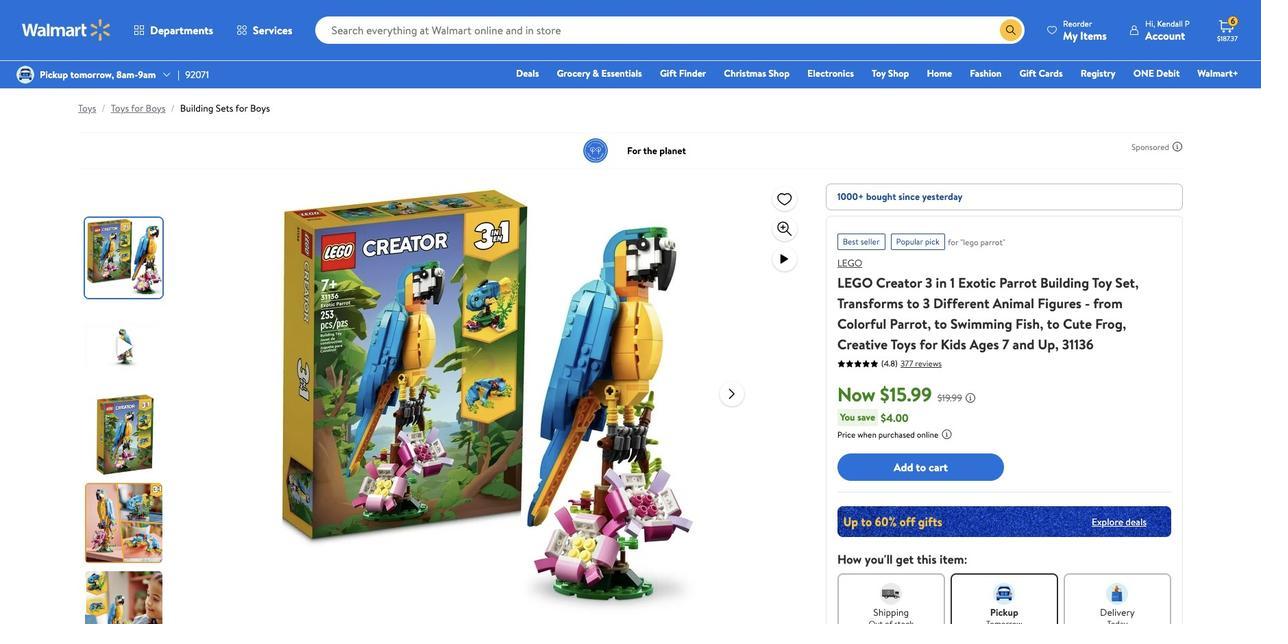 Task type: vqa. For each thing, say whether or not it's contained in the screenshot.
4th 'Add'
no



Task type: locate. For each thing, give the bounding box(es) containing it.
explore deals link
[[1087, 510, 1153, 534]]

2 shop from the left
[[888, 67, 909, 80]]

pickup for pickup
[[991, 606, 1019, 620]]

registry link
[[1075, 66, 1122, 81]]

price when purchased online
[[838, 429, 939, 441]]

exotic
[[959, 274, 996, 292]]

0 horizontal spatial shop
[[769, 67, 790, 80]]

toys for boys link
[[111, 101, 166, 115]]

registry
[[1081, 67, 1116, 80]]

popular pick
[[896, 236, 940, 248]]

1 horizontal spatial shop
[[888, 67, 909, 80]]

toys / toys for boys / building sets for boys
[[78, 101, 270, 115]]

toy
[[872, 67, 886, 80], [1092, 274, 1112, 292]]

1 horizontal spatial /
[[171, 101, 175, 115]]

toy right electronics
[[872, 67, 886, 80]]

pickup inside button
[[991, 606, 1019, 620]]

best seller
[[843, 236, 880, 248]]

pickup
[[40, 68, 68, 82], [991, 606, 1019, 620]]

1 vertical spatial toy
[[1092, 274, 1112, 292]]

lego creator 3 in 1 exotic parrot building toy set, transforms to 3 different animal figures - from colorful parrot, to swimming fish, to cute frog, creative toys for kids ages 7 and up, 31136 - image 2 of 8 image
[[85, 306, 165, 387]]

2 horizontal spatial toys
[[891, 335, 917, 354]]

how you'll get this item:
[[838, 551, 968, 568]]

1 horizontal spatial building
[[1041, 274, 1090, 292]]

lego creator 3 in 1 exotic parrot building toy set, transforms to 3 different animal figures - from colorful parrot, to swimming fish, to cute frog, creative toys for kids ages 7 and up, 31136 - image 4 of 8 image
[[85, 483, 165, 564]]

lego lego creator 3 in 1 exotic parrot building toy set, transforms to 3 different animal figures - from colorful parrot, to swimming fish, to cute frog, creative toys for kids ages 7 and up, 31136
[[838, 256, 1139, 354]]

1 vertical spatial building
[[1041, 274, 1090, 292]]

0 horizontal spatial gift
[[660, 67, 677, 80]]

lego down the lego link in the top of the page
[[838, 274, 873, 292]]

walmart image
[[22, 19, 111, 41]]

6 $187.37
[[1218, 15, 1238, 43]]

gift
[[660, 67, 677, 80], [1020, 67, 1037, 80]]

"lego
[[961, 237, 979, 248]]

animal
[[993, 294, 1035, 313]]

shop left home
[[888, 67, 909, 80]]

for
[[131, 101, 143, 115], [236, 101, 248, 115], [948, 237, 959, 248], [920, 335, 938, 354]]

$4.00
[[881, 410, 909, 425]]

0 vertical spatial 3
[[926, 274, 933, 292]]

departments
[[150, 23, 213, 38]]

pickup tomorrow, 8am-9am
[[40, 68, 156, 82]]

electronics link
[[802, 66, 860, 81]]

my
[[1063, 28, 1078, 43]]

toys right toys link
[[111, 101, 129, 115]]

toys down tomorrow,
[[78, 101, 96, 115]]

how
[[838, 551, 862, 568]]

0 horizontal spatial toy
[[872, 67, 886, 80]]

building
[[180, 101, 213, 115], [1041, 274, 1090, 292]]

grocery & essentials
[[557, 67, 642, 80]]

for down the 9am
[[131, 101, 143, 115]]

lego down 'best'
[[838, 256, 863, 270]]

services
[[253, 23, 293, 38]]

1 horizontal spatial pickup
[[991, 606, 1019, 620]]

0 horizontal spatial boys
[[146, 101, 166, 115]]

reorder
[[1063, 17, 1093, 29]]

view video image
[[777, 251, 793, 267]]

parrot"
[[981, 237, 1006, 248]]

boys down the 9am
[[146, 101, 166, 115]]

gift left 'cards'
[[1020, 67, 1037, 80]]

9am
[[138, 68, 156, 82]]

lego creator 3 in 1 exotic parrot building toy set, transforms to 3 different animal figures - from colorful parrot, to swimming fish, to cute frog, creative toys for kids ages 7 and up, 31136 - image 1 of 8 image
[[85, 218, 165, 298]]

tomorrow,
[[70, 68, 114, 82]]

pick
[[925, 236, 940, 248]]

gift left the 'finder'
[[660, 67, 677, 80]]

0 horizontal spatial pickup
[[40, 68, 68, 82]]

/
[[102, 101, 105, 115], [171, 101, 175, 115]]

$15.99
[[880, 381, 932, 408]]

3 left in at the right of the page
[[926, 274, 933, 292]]

deals
[[516, 67, 539, 80]]

parrot
[[1000, 274, 1037, 292]]

building left sets
[[180, 101, 213, 115]]

1 vertical spatial lego
[[838, 274, 873, 292]]

shop right christmas at the top right
[[769, 67, 790, 80]]

this
[[917, 551, 937, 568]]

and
[[1013, 335, 1035, 354]]

intent image for delivery image
[[1107, 583, 1129, 605]]

cart
[[929, 460, 948, 475]]

electronics
[[808, 67, 854, 80]]

grocery & essentials link
[[551, 66, 649, 81]]

boys
[[146, 101, 166, 115], [250, 101, 270, 115]]

you'll
[[865, 551, 893, 568]]

delivery button
[[1064, 574, 1172, 625]]

yesterday
[[922, 190, 963, 204]]

pickup left tomorrow,
[[40, 68, 68, 82]]

1 horizontal spatial toy
[[1092, 274, 1112, 292]]

0 horizontal spatial building
[[180, 101, 213, 115]]

for inside lego lego creator 3 in 1 exotic parrot building toy set, transforms to 3 different animal figures - from colorful parrot, to swimming fish, to cute frog, creative toys for kids ages 7 and up, 31136
[[920, 335, 938, 354]]

3 up parrot,
[[923, 294, 930, 313]]

p
[[1185, 17, 1190, 29]]

|
[[178, 68, 180, 82]]

1 horizontal spatial boys
[[250, 101, 270, 115]]

(4.8)
[[881, 358, 898, 370]]

0 vertical spatial pickup
[[40, 68, 68, 82]]

one debit link
[[1128, 66, 1186, 81]]

to left cart on the right
[[916, 460, 926, 475]]

toy up from
[[1092, 274, 1112, 292]]

best
[[843, 236, 859, 248]]

walmart+ link
[[1192, 66, 1245, 81]]

0 horizontal spatial /
[[102, 101, 105, 115]]

1 gift from the left
[[660, 67, 677, 80]]

/ right toys for boys link
[[171, 101, 175, 115]]

-
[[1085, 294, 1090, 313]]

toy inside lego lego creator 3 in 1 exotic parrot building toy set, transforms to 3 different animal figures - from colorful parrot, to swimming fish, to cute frog, creative toys for kids ages 7 and up, 31136
[[1092, 274, 1112, 292]]

set,
[[1116, 274, 1139, 292]]

1 shop from the left
[[769, 67, 790, 80]]

 image
[[16, 66, 34, 84]]

up to sixty percent off deals. shop now. image
[[838, 507, 1172, 538]]

2 gift from the left
[[1020, 67, 1037, 80]]

cards
[[1039, 67, 1063, 80]]

seller
[[861, 236, 880, 248]]

parrot,
[[890, 315, 931, 333]]

swimming
[[951, 315, 1013, 333]]

toys link
[[78, 101, 96, 115]]

shop
[[769, 67, 790, 80], [888, 67, 909, 80]]

home
[[927, 67, 952, 80]]

to inside button
[[916, 460, 926, 475]]

figures
[[1038, 294, 1082, 313]]

add to cart button
[[838, 454, 1005, 481]]

one debit
[[1134, 67, 1180, 80]]

1 vertical spatial pickup
[[991, 606, 1019, 620]]

to up parrot,
[[907, 294, 920, 313]]

1 vertical spatial 3
[[923, 294, 930, 313]]

0 vertical spatial toy
[[872, 67, 886, 80]]

1 horizontal spatial gift
[[1020, 67, 1037, 80]]

hi,
[[1146, 17, 1156, 29]]

legal information image
[[942, 429, 953, 440]]

transforms
[[838, 294, 904, 313]]

boys right sets
[[250, 101, 270, 115]]

0 vertical spatial lego
[[838, 256, 863, 270]]

building inside lego lego creator 3 in 1 exotic parrot building toy set, transforms to 3 different animal figures - from colorful parrot, to swimming fish, to cute frog, creative toys for kids ages 7 and up, 31136
[[1041, 274, 1090, 292]]

explore
[[1092, 515, 1124, 529]]

/ right toys link
[[102, 101, 105, 115]]

pickup down intent image for pickup
[[991, 606, 1019, 620]]

intent image for pickup image
[[994, 583, 1016, 605]]

1 / from the left
[[102, 101, 105, 115]]

toys up 377
[[891, 335, 917, 354]]

for up reviews
[[920, 335, 938, 354]]

lego
[[838, 256, 863, 270], [838, 274, 873, 292]]

up,
[[1038, 335, 1059, 354]]

building up "figures"
[[1041, 274, 1090, 292]]



Task type: describe. For each thing, give the bounding box(es) containing it.
frog,
[[1096, 315, 1127, 333]]

creative
[[838, 335, 888, 354]]

1000+ bought since yesterday
[[838, 190, 963, 204]]

toys inside lego lego creator 3 in 1 exotic parrot building toy set, transforms to 3 different animal figures - from colorful parrot, to swimming fish, to cute frog, creative toys for kids ages 7 and up, 31136
[[891, 335, 917, 354]]

0 horizontal spatial toys
[[78, 101, 96, 115]]

next media item image
[[724, 386, 740, 402]]

zoom image modal image
[[777, 221, 793, 237]]

$19.99
[[938, 391, 963, 405]]

to up kids at the right bottom
[[935, 315, 948, 333]]

shop for christmas shop
[[769, 67, 790, 80]]

add
[[894, 460, 914, 475]]

for right sets
[[236, 101, 248, 115]]

8am-
[[116, 68, 138, 82]]

31136
[[1062, 335, 1094, 354]]

for left "lego
[[948, 237, 959, 248]]

shipping
[[874, 606, 909, 620]]

toy shop link
[[866, 66, 916, 81]]

ad disclaimer and feedback image
[[1172, 141, 1183, 152]]

reorder my items
[[1063, 17, 1107, 43]]

deals link
[[510, 66, 545, 81]]

1 lego from the top
[[838, 256, 863, 270]]

price
[[838, 429, 856, 441]]

items
[[1081, 28, 1107, 43]]

(4.8) 377 reviews
[[881, 358, 942, 370]]

purchased
[[879, 429, 915, 441]]

now $15.99
[[838, 381, 932, 408]]

sponsored
[[1132, 141, 1170, 153]]

reviews
[[916, 358, 942, 369]]

add to favorites list, lego creator 3 in 1 exotic parrot building toy set, transforms to 3 different animal figures - from colorful parrot, to swimming fish, to cute frog, creative toys for kids ages 7 and up, 31136 image
[[777, 190, 793, 207]]

christmas
[[724, 67, 767, 80]]

7
[[1003, 335, 1010, 354]]

creator
[[876, 274, 922, 292]]

pickup for pickup tomorrow, 8am-9am
[[40, 68, 68, 82]]

in
[[936, 274, 947, 292]]

hi, kendall p account
[[1146, 17, 1190, 43]]

fashion link
[[964, 66, 1008, 81]]

fish,
[[1016, 315, 1044, 333]]

deals
[[1126, 515, 1147, 529]]

lego creator 3 in 1 exotic parrot building toy set, transforms to 3 different animal figures - from colorful parrot, to swimming fish, to cute frog, creative toys for kids ages 7 and up, 31136 image
[[270, 184, 709, 623]]

gift for gift finder
[[660, 67, 677, 80]]

sets
[[216, 101, 233, 115]]

bought
[[866, 190, 897, 204]]

to up up,
[[1047, 315, 1060, 333]]

grocery
[[557, 67, 590, 80]]

christmas shop
[[724, 67, 790, 80]]

0 vertical spatial building
[[180, 101, 213, 115]]

from
[[1094, 294, 1123, 313]]

when
[[858, 429, 877, 441]]

gift for gift cards
[[1020, 67, 1037, 80]]

departments button
[[122, 14, 225, 47]]

377 reviews link
[[898, 358, 942, 369]]

now
[[838, 381, 876, 408]]

learn more about strikethrough prices image
[[965, 393, 976, 404]]

ages
[[970, 335, 999, 354]]

essentials
[[602, 67, 642, 80]]

add to cart
[[894, 460, 948, 475]]

gift cards
[[1020, 67, 1063, 80]]

item:
[[940, 551, 968, 568]]

1000+
[[838, 190, 864, 204]]

cute
[[1063, 315, 1092, 333]]

2 boys from the left
[[250, 101, 270, 115]]

1 boys from the left
[[146, 101, 166, 115]]

lego link
[[838, 256, 863, 270]]

finder
[[679, 67, 706, 80]]

for "lego parrot"
[[948, 237, 1006, 248]]

home link
[[921, 66, 959, 81]]

shop for toy shop
[[888, 67, 909, 80]]

377
[[901, 358, 914, 369]]

online
[[917, 429, 939, 441]]

gift cards link
[[1014, 66, 1069, 81]]

2 lego from the top
[[838, 274, 873, 292]]

Walmart Site-Wide search field
[[315, 16, 1025, 44]]

different
[[934, 294, 990, 313]]

1 horizontal spatial toys
[[111, 101, 129, 115]]

services button
[[225, 14, 304, 47]]

you save $4.00
[[840, 410, 909, 425]]

popular
[[896, 236, 923, 248]]

one
[[1134, 67, 1154, 80]]

gift finder link
[[654, 66, 713, 81]]

2 / from the left
[[171, 101, 175, 115]]

since
[[899, 190, 920, 204]]

account
[[1146, 28, 1186, 43]]

christmas shop link
[[718, 66, 796, 81]]

lego creator 3 in 1 exotic parrot building toy set, transforms to 3 different animal figures - from colorful parrot, to swimming fish, to cute frog, creative toys for kids ages 7 and up, 31136 - image 5 of 8 image
[[85, 572, 165, 625]]

shipping button
[[838, 574, 945, 625]]

toy shop
[[872, 67, 909, 80]]

you
[[840, 411, 855, 424]]

get
[[896, 551, 914, 568]]

search icon image
[[1006, 25, 1017, 36]]

pickup button
[[951, 574, 1059, 625]]

walmart+
[[1198, 67, 1239, 80]]

1
[[950, 274, 955, 292]]

&
[[593, 67, 599, 80]]

lego creator 3 in 1 exotic parrot building toy set, transforms to 3 different animal figures - from colorful parrot, to swimming fish, to cute frog, creative toys for kids ages 7 and up, 31136 - image 3 of 8 image
[[85, 395, 165, 475]]

fashion
[[970, 67, 1002, 80]]

building sets for boys link
[[180, 101, 270, 115]]

debit
[[1157, 67, 1180, 80]]

intent image for shipping image
[[880, 583, 902, 605]]

Search search field
[[315, 16, 1025, 44]]

6
[[1231, 15, 1236, 27]]



